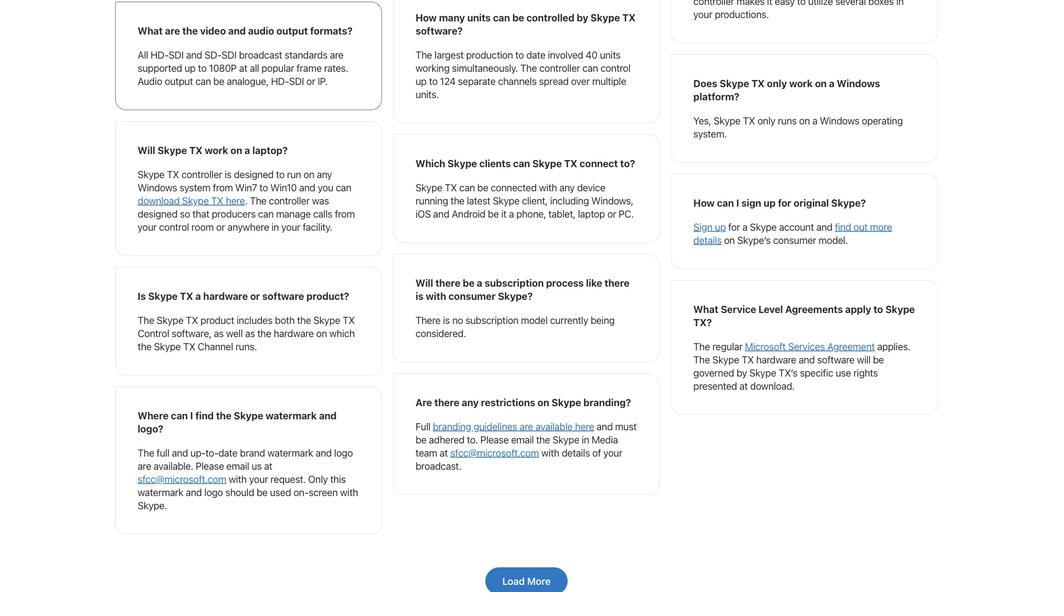 Task type: describe. For each thing, give the bounding box(es) containing it.
can inside skype tx can be connected with any device running the latest skype client, including windows, ios and android be it a phone, tablet, laptop or pc.
[[459, 182, 475, 194]]

controller for . the controller was designed so that producers can manage calls from your control room or anywhere in your facility.
[[269, 195, 310, 207]]

sd-
[[205, 49, 222, 61]]

separate
[[458, 75, 496, 87]]

software for will
[[817, 354, 855, 366]]

the down includes
[[257, 328, 271, 339]]

the inside applies. the skype tx hardware and software will be governed by skype tx's specific use rights presented at download.
[[693, 354, 710, 366]]

on inside the 'skype tx controller is designed to run on any windows system from win7 to win10 and you can download skype tx here'
[[304, 169, 314, 180]]

is skype tx a hardware or software product?
[[138, 290, 349, 302]]

will
[[857, 354, 871, 366]]

skype inside where can i find the skype watermark and logo?
[[234, 410, 263, 422]]

how many units can be controlled by skype tx software?
[[416, 12, 636, 37]]

full
[[416, 421, 430, 433]]

units inside how many units can be controlled by skype tx software?
[[467, 12, 491, 24]]

skype inside and must be adhered to. please email the skype in media team at
[[553, 434, 579, 446]]

logo inside 'the full and up-to-date brand watermark and logo are available. please email us at sfcc@microsoft.com'
[[334, 447, 353, 459]]

please inside 'the full and up-to-date brand watermark and logo are available. please email us at sfcc@microsoft.com'
[[196, 460, 224, 472]]

a inside will there be a subscription process like there is with consumer skype?
[[477, 277, 482, 289]]

being
[[591, 315, 615, 326]]

on inside how can i sign up for original skype? element
[[724, 234, 735, 246]]

be up latest
[[477, 182, 488, 194]]

be inside how many units can be controlled by skype tx software?
[[512, 12, 524, 24]]

and inside how can i sign up for original skype? element
[[816, 221, 832, 233]]

the inside and must be adhered to. please email the skype in media team at
[[536, 434, 550, 446]]

runs
[[778, 115, 797, 127]]

largest
[[435, 49, 464, 61]]

watermark inside where can i find the skype watermark and logo?
[[266, 410, 317, 422]]

are there any restrictions on skype branding?
[[416, 397, 631, 409]]

what are the video and audio output formats?
[[138, 25, 353, 37]]

tx inside does skype tx only work on a windows platform?
[[751, 78, 765, 89]]

are up supported
[[165, 25, 180, 37]]

channels
[[498, 75, 537, 87]]

from for is
[[213, 182, 233, 194]]

sign up for a skype account and
[[693, 221, 835, 233]]

up right sign on the top right
[[715, 221, 726, 233]]

facility.
[[303, 221, 332, 233]]

tx's
[[779, 367, 798, 379]]

skype inside yes, skype tx only runs on a windows operating system.
[[714, 115, 740, 127]]

2 vertical spatial any
[[462, 397, 479, 409]]

branding guidelines are available here link
[[433, 421, 594, 433]]

subscription inside will there be a subscription process like there is with consumer skype?
[[485, 277, 544, 289]]

to down 'working'
[[429, 75, 438, 87]]

up right sign
[[764, 197, 776, 209]]

frame
[[297, 62, 322, 74]]

tx inside yes, skype tx only runs on a windows operating system.
[[743, 115, 755, 127]]

ip.
[[318, 75, 327, 87]]

us
[[252, 460, 262, 472]]

software for product?
[[262, 290, 304, 302]]

with inside will there be a subscription process like there is with consumer skype?
[[426, 290, 446, 302]]

team
[[416, 447, 437, 459]]

analogue,
[[227, 75, 269, 87]]

video
[[200, 25, 226, 37]]

guidelines
[[474, 421, 517, 433]]

the down tx?
[[693, 341, 710, 353]]

simultaneously.
[[452, 62, 518, 74]]

to inside what service level agreements apply to skype tx?
[[874, 304, 883, 315]]

run
[[287, 169, 301, 180]]

sfcc@microsoft.com inside the are there any restrictions on skype branding? element
[[450, 447, 539, 459]]

1 horizontal spatial sdi
[[222, 49, 237, 61]]

details inside with details of your broadcast.
[[562, 447, 590, 459]]

hardware for the
[[756, 354, 796, 366]]

of
[[592, 447, 601, 459]]

find out more details
[[693, 221, 892, 246]]

0 vertical spatial output
[[276, 25, 308, 37]]

date inside the largest production to date involved 40 units working simultaneously. the controller can control up to 124 separate channels spread over multiple units.
[[526, 49, 545, 61]]

be left it
[[488, 208, 499, 220]]

apply
[[845, 304, 871, 315]]

i for find
[[190, 410, 193, 422]]

software?
[[416, 25, 463, 37]]

load more button
[[485, 568, 568, 592]]

the up 'channels'
[[520, 62, 537, 74]]

ios
[[416, 208, 431, 220]]

can inside how can i sign up for original skype? element
[[717, 197, 734, 209]]

skype inside what service level agreements apply to skype tx?
[[885, 304, 915, 315]]

designed for your
[[138, 208, 177, 220]]

to.
[[467, 434, 478, 446]]

up-
[[190, 447, 206, 459]]

download.
[[750, 380, 795, 392]]

applies.
[[877, 341, 910, 353]]

the down control
[[138, 341, 152, 353]]

0 horizontal spatial sdi
[[169, 49, 184, 61]]

yes,
[[693, 115, 711, 127]]

be inside and must be adhered to. please email the skype in media team at
[[416, 434, 427, 446]]

the inside where can i find the skype watermark and logo?
[[216, 410, 231, 422]]

can inside how many units can be controlled by skype tx software?
[[493, 12, 510, 24]]

how for how can i sign up for original skype?
[[693, 197, 715, 209]]

level
[[758, 304, 783, 315]]

all
[[138, 49, 148, 61]]

the right both
[[297, 315, 311, 326]]

where can i find the skype watermark and logo?
[[138, 410, 337, 435]]

supported
[[138, 62, 182, 74]]

load
[[502, 576, 525, 587]]

operating
[[862, 115, 903, 127]]

is inside the 'skype tx controller is designed to run on any windows system from win7 to win10 and you can download skype tx here'
[[225, 169, 231, 180]]

skype.
[[138, 500, 167, 512]]

be inside all hd-sdi and sd-sdi broadcast standards are supported up to 1080p at all popular frame rates. audio output can be analogue, hd-sdi or ip.
[[213, 75, 224, 87]]

used
[[270, 487, 291, 499]]

at inside 'the full and up-to-date brand watermark and logo are available. please email us at sfcc@microsoft.com'
[[264, 460, 272, 472]]

how many units can be controlled by skype tx software? element
[[393, 0, 660, 124]]

units inside the largest production to date involved 40 units working simultaneously. the controller can control up to 124 separate channels spread over multiple units.
[[600, 49, 621, 61]]

more
[[527, 576, 551, 587]]

are inside all hd-sdi and sd-sdi broadcast standards are supported up to 1080p at all popular frame rates. audio output can be analogue, hd-sdi or ip.
[[330, 49, 343, 61]]

1 vertical spatial work
[[205, 145, 228, 156]]

the inside the skype tx product includes both the skype tx control software, as well as the hardware on which the skype tx channel runs.
[[138, 315, 154, 326]]

yes, skype tx only runs on a windows operating system.
[[693, 115, 903, 140]]

model.
[[819, 234, 848, 246]]

skype up download on the left of page
[[138, 169, 164, 180]]

so
[[180, 208, 190, 220]]

must
[[615, 421, 637, 433]]

find inside where can i find the skype watermark and logo?
[[195, 410, 214, 422]]

to inside all hd-sdi and sd-sdi broadcast standards are supported up to 1080p at all popular frame rates. audio output can be analogue, hd-sdi or ip.
[[198, 62, 207, 74]]

any inside the 'skype tx controller is designed to run on any windows system from win7 to win10 and you can download skype tx here'
[[317, 169, 332, 180]]

date inside 'the full and up-to-date brand watermark and logo are available. please email us at sfcc@microsoft.com'
[[218, 447, 238, 459]]

1 vertical spatial hd-
[[271, 75, 289, 87]]

on inside the are there any restrictions on skype branding? element
[[538, 397, 549, 409]]

was
[[312, 195, 329, 207]]

your inside with details of your broadcast.
[[603, 447, 622, 459]]

can up connected
[[513, 158, 530, 169]]

or inside . the controller was designed so that producers can manage calls from your control room or anywhere in your facility.
[[216, 221, 225, 233]]

load more
[[502, 576, 551, 587]]

by inside applies. the skype tx hardware and software will be governed by skype tx's specific use rights presented at download.
[[737, 367, 747, 379]]

all
[[250, 62, 259, 74]]

up inside the largest production to date involved 40 units working simultaneously. the controller can control up to 124 separate channels spread over multiple units.
[[416, 75, 427, 87]]

email inside and must be adhered to. please email the skype in media team at
[[511, 434, 534, 446]]

laptop?
[[252, 145, 288, 156]]

a inside yes, skype tx only runs on a windows operating system.
[[812, 115, 817, 127]]

anywhere
[[227, 221, 269, 233]]

and inside applies. the skype tx hardware and software will be governed by skype tx's specific use rights presented at download.
[[799, 354, 815, 366]]

and inside with your request. only this watermark and logo should be used on-screen with skype.
[[186, 487, 202, 499]]

involved
[[548, 49, 583, 61]]

2 horizontal spatial sdi
[[289, 75, 304, 87]]

only for work
[[767, 78, 787, 89]]

broadcast.
[[416, 460, 461, 472]]

how can i sign up for original skype? element
[[671, 174, 938, 270]]

restrictions
[[481, 397, 535, 409]]

sfcc@microsoft.com inside 'the full and up-to-date brand watermark and logo are available. please email us at sfcc@microsoft.com'
[[138, 474, 226, 485]]

rights
[[854, 367, 878, 379]]

where can i find the skype watermark and logo? element
[[115, 387, 382, 535]]

skype up "download."
[[749, 367, 776, 379]]

can inside the largest production to date involved 40 units working simultaneously. the controller can control up to 124 separate channels spread over multiple units.
[[582, 62, 598, 74]]

are inside 'the full and up-to-date brand watermark and logo are available. please email us at sfcc@microsoft.com'
[[138, 460, 151, 472]]

on inside does skype tx only work on a windows platform?
[[815, 78, 827, 89]]

the skype tx product includes both the skype tx control software, as well as the hardware on which the skype tx channel runs.
[[138, 315, 355, 353]]

the up 'working'
[[416, 49, 432, 61]]

skype up which
[[313, 315, 340, 326]]

device
[[577, 182, 605, 194]]

channel
[[198, 341, 233, 353]]

which skype clients can skype tx connect to? element
[[393, 135, 660, 243]]

with down this
[[340, 487, 358, 499]]

consumer inside how can i sign up for original skype? element
[[773, 234, 816, 246]]

0 vertical spatial sfcc@microsoft.com link
[[450, 447, 539, 459]]

your inside with your request. only this watermark and logo should be used on-screen with skype.
[[249, 474, 268, 485]]

please inside and must be adhered to. please email the skype in media team at
[[480, 434, 509, 446]]

can inside the 'skype tx controller is designed to run on any windows system from win7 to win10 and you can download skype tx here'
[[336, 182, 351, 194]]

including
[[550, 195, 589, 207]]

skype up control
[[157, 315, 183, 326]]

will there be a subscription process like there is with consumer skype? element
[[393, 254, 660, 363]]

to up 'channels'
[[515, 49, 524, 61]]

in inside . the controller was designed so that producers can manage calls from your control room or anywhere in your facility.
[[272, 221, 279, 233]]

is inside there is no subscription model currently being considered.
[[443, 315, 450, 326]]

logo inside with your request. only this watermark and logo should be used on-screen with skype.
[[204, 487, 223, 499]]

how for how many units can be controlled by skype tx software?
[[416, 12, 437, 24]]

your down download on the left of page
[[138, 221, 157, 233]]

to?
[[620, 158, 635, 169]]

hardware for skype
[[203, 290, 248, 302]]

can inside where can i find the skype watermark and logo?
[[171, 410, 188, 422]]

applies. the skype tx hardware and software will be governed by skype tx's specific use rights presented at download.
[[693, 341, 910, 392]]

skype up "running"
[[416, 182, 442, 194]]

clients
[[479, 158, 511, 169]]

the inside . the controller was designed so that producers can manage calls from your control room or anywhere in your facility.
[[250, 195, 266, 207]]

use
[[836, 367, 851, 379]]

skype? inside will there be a subscription process like there is with consumer skype?
[[498, 290, 533, 302]]

account
[[779, 221, 814, 233]]

on skype's consumer model.
[[722, 234, 848, 246]]

skype right the which
[[448, 158, 477, 169]]

details inside find out more details
[[693, 234, 722, 246]]

is inside will there be a subscription process like there is with consumer skype?
[[416, 290, 423, 302]]

consumer inside will there be a subscription process like there is with consumer skype?
[[448, 290, 496, 302]]

with inside with details of your broadcast.
[[541, 447, 559, 459]]

skype down the regular
[[712, 354, 739, 366]]

formats?
[[310, 25, 353, 37]]

1 horizontal spatial skype?
[[831, 197, 866, 209]]

runs.
[[236, 341, 257, 353]]

at inside all hd-sdi and sd-sdi broadcast standards are supported up to 1080p at all popular frame rates. audio output can be analogue, hd-sdi or ip.
[[239, 62, 247, 74]]

with up should
[[229, 474, 247, 485]]

will for will skype tx work on a laptop?
[[138, 145, 155, 156]]

you
[[318, 182, 333, 194]]

a inside does skype tx only work on a windows platform?
[[829, 78, 835, 89]]

skype right the is
[[148, 290, 178, 302]]

there for will there be a subscription process like there is with consumer skype?
[[435, 277, 460, 289]]

can inside . the controller was designed so that producers can manage calls from your control room or anywhere in your facility.
[[258, 208, 274, 220]]

broadcast
[[239, 49, 282, 61]]

there is no subscription model currently being considered.
[[416, 315, 615, 339]]

the inside 'the full and up-to-date brand watermark and logo are available. please email us at sfcc@microsoft.com'
[[138, 447, 154, 459]]

model
[[521, 315, 548, 326]]

or inside all hd-sdi and sd-sdi broadcast standards are supported up to 1080p at all popular frame rates. audio output can be analogue, hd-sdi or ip.
[[306, 75, 315, 87]]

there
[[416, 315, 441, 326]]

audio
[[138, 75, 162, 87]]

subscription inside there is no subscription model currently being considered.
[[466, 315, 519, 326]]

on-
[[293, 487, 309, 499]]

find out more details link
[[693, 221, 892, 246]]



Task type: locate. For each thing, give the bounding box(es) containing it.
the down available at the right of the page
[[536, 434, 550, 446]]

only
[[308, 474, 328, 485]]

0 horizontal spatial is
[[225, 169, 231, 180]]

controller for skype tx controller is designed to run on any windows system from win7 to win10 and you can download skype tx here
[[181, 169, 222, 180]]

will for will there be a subscription process like there is with consumer skype?
[[416, 277, 433, 289]]

what inside what service level agreements apply to skype tx?
[[693, 304, 718, 315]]

subscription
[[485, 277, 544, 289], [466, 315, 519, 326]]

at inside and must be adhered to. please email the skype in media team at
[[440, 447, 448, 459]]

up
[[185, 62, 196, 74], [416, 75, 427, 87], [764, 197, 776, 209], [715, 221, 726, 233]]

1 vertical spatial is
[[416, 290, 423, 302]]

working
[[416, 62, 450, 74]]

platform?
[[693, 91, 739, 103]]

are up the rates.
[[330, 49, 343, 61]]

will up download on the left of page
[[138, 145, 155, 156]]

skype down available at the right of the page
[[553, 434, 579, 446]]

logo up this
[[334, 447, 353, 459]]

on left which
[[316, 328, 327, 339]]

the up to-
[[216, 410, 231, 422]]

should
[[225, 487, 254, 499]]

controller up manage at the left top
[[269, 195, 310, 207]]

will skype tx work on a laptop?
[[138, 145, 288, 156]]

on up available at the right of the page
[[538, 397, 549, 409]]

0 vertical spatial please
[[480, 434, 509, 446]]

1 vertical spatial skype?
[[498, 290, 533, 302]]

1 vertical spatial i
[[190, 410, 193, 422]]

sfcc@microsoft.com down to.
[[450, 447, 539, 459]]

can
[[493, 12, 510, 24], [582, 62, 598, 74], [195, 75, 211, 87], [513, 158, 530, 169], [336, 182, 351, 194], [459, 182, 475, 194], [717, 197, 734, 209], [258, 208, 274, 220], [171, 410, 188, 422]]

1 horizontal spatial email
[[511, 434, 534, 446]]

windows,
[[591, 195, 633, 207]]

the up control
[[138, 315, 154, 326]]

from inside . the controller was designed so that producers can manage calls from your control room or anywhere in your facility.
[[335, 208, 355, 220]]

what for what service level agreements apply to skype tx?
[[693, 304, 718, 315]]

as up runs.
[[245, 328, 255, 339]]

what for what are the video and audio output formats?
[[138, 25, 163, 37]]

control up multiple
[[600, 62, 630, 74]]

how can i sign up for original skype?
[[693, 197, 866, 209]]

well
[[226, 328, 243, 339]]

0 horizontal spatial here
[[226, 195, 245, 207]]

skype down control
[[154, 341, 181, 353]]

what up tx?
[[693, 304, 718, 315]]

at down adhered
[[440, 447, 448, 459]]

calls
[[313, 208, 332, 220]]

up right supported
[[185, 62, 196, 74]]

the inside skype tx can be connected with any device running the latest skype client, including windows, ios and android be it a phone, tablet, laptop or pc.
[[451, 195, 464, 207]]

work inside does skype tx only work on a windows platform?
[[789, 78, 813, 89]]

control
[[138, 328, 169, 339]]

i left sign
[[736, 197, 739, 209]]

1 horizontal spatial hd-
[[271, 75, 289, 87]]

in inside and must be adhered to. please email the skype in media team at
[[582, 434, 589, 446]]

0 horizontal spatial hd-
[[151, 49, 169, 61]]

1 vertical spatial how
[[693, 197, 715, 209]]

how up software?
[[416, 12, 437, 24]]

here up producers
[[226, 195, 245, 207]]

what
[[138, 25, 163, 37], [693, 304, 718, 315]]

2 vertical spatial controller
[[269, 195, 310, 207]]

by inside how many units can be controlled by skype tx software?
[[577, 12, 588, 24]]

0 vertical spatial controller
[[539, 62, 580, 74]]

process
[[546, 277, 584, 289]]

0 horizontal spatial details
[[562, 447, 590, 459]]

popular
[[261, 62, 294, 74]]

on inside yes, skype tx only runs on a windows operating system.
[[799, 115, 810, 127]]

1 horizontal spatial sfcc@microsoft.com
[[450, 447, 539, 459]]

at right us at left
[[264, 460, 272, 472]]

client,
[[522, 195, 548, 207]]

control down so
[[159, 221, 189, 233]]

presented
[[693, 380, 737, 392]]

skype up available at the right of the page
[[552, 397, 581, 409]]

spread
[[539, 75, 569, 87]]

1 horizontal spatial in
[[582, 434, 589, 446]]

find
[[835, 221, 851, 233], [195, 410, 214, 422]]

controller inside the 'skype tx controller is designed to run on any windows system from win7 to win10 and you can download skype tx here'
[[181, 169, 222, 180]]

branding
[[433, 421, 471, 433]]

0 vertical spatial details
[[693, 234, 722, 246]]

does skype tx only work on a windows platform? element
[[671, 55, 938, 163]]

1 horizontal spatial from
[[335, 208, 355, 220]]

windows
[[837, 78, 880, 89], [820, 115, 859, 127], [138, 182, 177, 194]]

skype inside does skype tx only work on a windows platform?
[[720, 78, 749, 89]]

2 horizontal spatial any
[[559, 182, 575, 194]]

1 vertical spatial designed
[[138, 208, 177, 220]]

1 horizontal spatial what
[[693, 304, 718, 315]]

are down the are there any restrictions on skype branding?
[[520, 421, 533, 433]]

with inside skype tx can be connected with any device running the latest skype client, including windows, ios and android be it a phone, tablet, laptop or pc.
[[539, 182, 557, 194]]

0 horizontal spatial sfcc@microsoft.com
[[138, 474, 226, 485]]

control inside . the controller was designed so that producers can manage calls from your control room or anywhere in your facility.
[[159, 221, 189, 233]]

or right "room"
[[216, 221, 225, 233]]

1 horizontal spatial output
[[276, 25, 308, 37]]

only inside does skype tx only work on a windows platform?
[[767, 78, 787, 89]]

to right win7
[[259, 182, 268, 194]]

0 vertical spatial work
[[789, 78, 813, 89]]

i inside where can i find the skype watermark and logo?
[[190, 410, 193, 422]]

1 horizontal spatial sfcc@microsoft.com link
[[450, 447, 539, 459]]

latest
[[467, 195, 490, 207]]

skype down system
[[182, 195, 209, 207]]

1 vertical spatial what
[[693, 304, 718, 315]]

be inside will there be a subscription process like there is with consumer skype?
[[463, 277, 475, 289]]

details left of
[[562, 447, 590, 459]]

and
[[228, 25, 246, 37], [186, 49, 202, 61], [299, 182, 315, 194], [433, 208, 449, 220], [816, 221, 832, 233], [799, 354, 815, 366], [319, 410, 337, 422], [597, 421, 613, 433], [172, 447, 188, 459], [316, 447, 332, 459], [186, 487, 202, 499]]

0 horizontal spatial in
[[272, 221, 279, 233]]

0 vertical spatial software
[[262, 290, 304, 302]]

product
[[200, 315, 234, 326]]

watermark inside 'the full and up-to-date brand watermark and logo are available. please email us at sfcc@microsoft.com'
[[268, 447, 313, 459]]

can down 1080p
[[195, 75, 211, 87]]

there for are there any restrictions on skype branding?
[[434, 397, 459, 409]]

brand
[[240, 447, 265, 459]]

sfcc@microsoft.com link
[[450, 447, 539, 459], [138, 474, 226, 485]]

1 vertical spatial windows
[[820, 115, 859, 127]]

1 horizontal spatial hardware
[[274, 328, 314, 339]]

windows inside does skype tx only work on a windows platform?
[[837, 78, 880, 89]]

be left 'used'
[[257, 487, 268, 499]]

be up 'no'
[[463, 277, 475, 289]]

microsoft services agreement link
[[745, 341, 875, 353]]

win10
[[270, 182, 297, 194]]

1 vertical spatial in
[[582, 434, 589, 446]]

1 horizontal spatial by
[[737, 367, 747, 379]]

output
[[276, 25, 308, 37], [165, 75, 193, 87]]

tx inside skype tx can be connected with any device running the latest skype client, including windows, ios and android be it a phone, tablet, laptop or pc.
[[445, 182, 457, 194]]

rates.
[[324, 62, 348, 74]]

windows left operating
[[820, 115, 859, 127]]

windows inside the 'skype tx controller is designed to run on any windows system from win7 to win10 and you can download skype tx here'
[[138, 182, 177, 194]]

0 horizontal spatial any
[[317, 169, 332, 180]]

hardware down both
[[274, 328, 314, 339]]

0 horizontal spatial sfcc@microsoft.com link
[[138, 474, 226, 485]]

your down manage at the left top
[[281, 221, 300, 233]]

with up client, at the top of page
[[539, 182, 557, 194]]

skype up system
[[158, 145, 187, 156]]

1 vertical spatial subscription
[[466, 315, 519, 326]]

available
[[536, 421, 573, 433]]

1 vertical spatial sfcc@microsoft.com
[[138, 474, 226, 485]]

0 vertical spatial any
[[317, 169, 332, 180]]

0 vertical spatial control
[[600, 62, 630, 74]]

that
[[192, 208, 209, 220]]

0 horizontal spatial how
[[416, 12, 437, 24]]

request.
[[270, 474, 306, 485]]

0 vertical spatial units
[[467, 12, 491, 24]]

1 horizontal spatial units
[[600, 49, 621, 61]]

windows up operating
[[837, 78, 880, 89]]

please down guidelines
[[480, 434, 509, 446]]

units right "many" on the top
[[467, 12, 491, 24]]

be inside applies. the skype tx hardware and software will be governed by skype tx's specific use rights presented at download.
[[873, 354, 884, 366]]

control for your
[[159, 221, 189, 233]]

agreements
[[785, 304, 843, 315]]

1 vertical spatial watermark
[[268, 447, 313, 459]]

over
[[571, 75, 590, 87]]

windows inside yes, skype tx only runs on a windows operating system.
[[820, 115, 859, 127]]

is left 'no'
[[443, 315, 450, 326]]

what service level agreements apply to skype tx? element
[[671, 281, 938, 415]]

be right will
[[873, 354, 884, 366]]

does
[[693, 78, 717, 89]]

software
[[262, 290, 304, 302], [817, 354, 855, 366]]

at
[[239, 62, 247, 74], [739, 380, 748, 392], [440, 447, 448, 459], [264, 460, 272, 472]]

0 vertical spatial designed
[[234, 169, 274, 180]]

skype up skype's
[[750, 221, 777, 233]]

with your request. only this watermark and logo should be used on-screen with skype.
[[138, 474, 358, 512]]

only for runs
[[757, 115, 775, 127]]

skype?
[[831, 197, 866, 209], [498, 290, 533, 302]]

1 vertical spatial controller
[[181, 169, 222, 180]]

1 horizontal spatial find
[[835, 221, 851, 233]]

up inside all hd-sdi and sd-sdi broadcast standards are supported up to 1080p at all popular frame rates. audio output can be analogue, hd-sdi or ip.
[[185, 62, 196, 74]]

and inside where can i find the skype watermark and logo?
[[319, 410, 337, 422]]

2 vertical spatial hardware
[[756, 354, 796, 366]]

control inside the largest production to date involved 40 units working simultaneously. the controller can control up to 124 separate channels spread over multiple units.
[[600, 62, 630, 74]]

be down full
[[416, 434, 427, 446]]

1 horizontal spatial any
[[462, 397, 479, 409]]

skype up client, at the top of page
[[532, 158, 562, 169]]

0 horizontal spatial email
[[226, 460, 249, 472]]

sign
[[693, 221, 712, 233]]

1 horizontal spatial consumer
[[773, 234, 816, 246]]

or inside skype tx can be connected with any device running the latest skype client, including windows, ios and android be it a phone, tablet, laptop or pc.
[[607, 208, 616, 220]]

or up includes
[[250, 290, 260, 302]]

1 vertical spatial from
[[335, 208, 355, 220]]

1 vertical spatial consumer
[[448, 290, 496, 302]]

designed for win7
[[234, 169, 274, 180]]

work up system
[[205, 145, 228, 156]]

currently
[[550, 315, 588, 326]]

date left involved
[[526, 49, 545, 61]]

be left controlled
[[512, 12, 524, 24]]

i for sign
[[736, 197, 739, 209]]

0 vertical spatial subscription
[[485, 277, 544, 289]]

0 horizontal spatial logo
[[204, 487, 223, 499]]

from inside the 'skype tx controller is designed to run on any windows system from win7 to win10 and you can download skype tx here'
[[213, 182, 233, 194]]

can inside all hd-sdi and sd-sdi broadcast standards are supported up to 1080p at all popular frame rates. audio output can be analogue, hd-sdi or ip.
[[195, 75, 211, 87]]

email inside 'the full and up-to-date brand watermark and logo are available. please email us at sfcc@microsoft.com'
[[226, 460, 249, 472]]

2 horizontal spatial hardware
[[756, 354, 796, 366]]

email left us at left
[[226, 460, 249, 472]]

at inside applies. the skype tx hardware and software will be governed by skype tx's specific use rights presented at download.
[[739, 380, 748, 392]]

there right are
[[434, 397, 459, 409]]

will inside will there be a subscription process like there is with consumer skype?
[[416, 277, 433, 289]]

tx inside how many units can be controlled by skype tx software?
[[622, 12, 636, 24]]

sdi down frame
[[289, 75, 304, 87]]

0 vertical spatial how
[[416, 12, 437, 24]]

as down product
[[214, 328, 224, 339]]

1 horizontal spatial designed
[[234, 169, 274, 180]]

sign up link
[[693, 221, 726, 233]]

1 horizontal spatial controller
[[269, 195, 310, 207]]

1 vertical spatial software
[[817, 354, 855, 366]]

regular
[[712, 341, 742, 353]]

it
[[501, 208, 507, 220]]

0 vertical spatial watermark
[[266, 410, 317, 422]]

is skype tx a hardware or software product? element
[[115, 267, 382, 376]]

the inside what are the video and audio output formats? element
[[182, 25, 198, 37]]

for left original
[[778, 197, 791, 209]]

there right like
[[605, 277, 630, 289]]

and inside the 'skype tx controller is designed to run on any windows system from win7 to win10 and you can download skype tx here'
[[299, 182, 315, 194]]

microsoft
[[745, 341, 786, 353]]

0 vertical spatial windows
[[837, 78, 880, 89]]

designed inside . the controller was designed so that producers can manage calls from your control room or anywhere in your facility.
[[138, 208, 177, 220]]

download
[[138, 195, 180, 207]]

0 horizontal spatial control
[[159, 221, 189, 233]]

1 as from the left
[[214, 328, 224, 339]]

from left win7
[[213, 182, 233, 194]]

how inside how many units can be controlled by skype tx software?
[[416, 12, 437, 24]]

can right where
[[171, 410, 188, 422]]

specific
[[800, 367, 833, 379]]

controller inside the largest production to date involved 40 units working simultaneously. the controller can control up to 124 separate channels spread over multiple units.
[[539, 62, 580, 74]]

1 vertical spatial sfcc@microsoft.com link
[[138, 474, 226, 485]]

1 horizontal spatial will
[[416, 277, 433, 289]]

the left full
[[138, 447, 154, 459]]

skype up it
[[493, 195, 520, 207]]

services
[[788, 341, 825, 353]]

for up skype's
[[728, 221, 740, 233]]

tx?
[[693, 317, 712, 329]]

0 horizontal spatial units
[[467, 12, 491, 24]]

subscription up model
[[485, 277, 544, 289]]

from for was
[[335, 208, 355, 220]]

any
[[317, 169, 332, 180], [559, 182, 575, 194], [462, 397, 479, 409]]

0 horizontal spatial by
[[577, 12, 588, 24]]

hd-
[[151, 49, 169, 61], [271, 75, 289, 87]]

0 vertical spatial find
[[835, 221, 851, 233]]

system.
[[693, 128, 727, 140]]

controller down involved
[[539, 62, 580, 74]]

full branding guidelines are available here
[[416, 421, 594, 433]]

1 vertical spatial for
[[728, 221, 740, 233]]

output inside all hd-sdi and sd-sdi broadcast standards are supported up to 1080p at all popular frame rates. audio output can be analogue, hd-sdi or ip.
[[165, 75, 193, 87]]

hardware inside applies. the skype tx hardware and software will be governed by skype tx's specific use rights presented at download.
[[756, 354, 796, 366]]

can right you
[[336, 182, 351, 194]]

1 vertical spatial output
[[165, 75, 193, 87]]

the right the .
[[250, 195, 266, 207]]

software up use at the right bottom
[[817, 354, 855, 366]]

1 horizontal spatial here
[[575, 421, 594, 433]]

will up "there"
[[416, 277, 433, 289]]

1 horizontal spatial details
[[693, 234, 722, 246]]

are there any restrictions on skype branding? element
[[393, 374, 660, 496]]

0 vertical spatial hardware
[[203, 290, 248, 302]]

what up all
[[138, 25, 163, 37]]

output up standards
[[276, 25, 308, 37]]

sdi up 1080p
[[222, 49, 237, 61]]

room
[[191, 221, 214, 233]]

can down 40
[[582, 62, 598, 74]]

tx inside applies. the skype tx hardware and software will be governed by skype tx's specific use rights presented at download.
[[742, 354, 754, 366]]

what are the video and audio output formats? element
[[115, 2, 382, 110]]

audio
[[248, 25, 274, 37]]

are left available.
[[138, 460, 151, 472]]

units right 40
[[600, 49, 621, 61]]

like
[[586, 277, 602, 289]]

control for can
[[600, 62, 630, 74]]

watermark inside with your request. only this watermark and logo should be used on-screen with skype.
[[138, 487, 183, 499]]

on left laptop?
[[230, 145, 242, 156]]

only inside yes, skype tx only runs on a windows operating system.
[[757, 115, 775, 127]]

0 horizontal spatial controller
[[181, 169, 222, 180]]

any up including
[[559, 182, 575, 194]]

at left all
[[239, 62, 247, 74]]

1 horizontal spatial software
[[817, 354, 855, 366]]

1 horizontal spatial for
[[778, 197, 791, 209]]

0 horizontal spatial for
[[728, 221, 740, 233]]

connect
[[580, 158, 618, 169]]

find up the up-
[[195, 410, 214, 422]]

skype up applies.
[[885, 304, 915, 315]]

is down will skype tx work on a laptop?
[[225, 169, 231, 180]]

skype up 40
[[591, 12, 620, 24]]

i up the up-
[[190, 410, 193, 422]]

to up win10
[[276, 169, 285, 180]]

producers
[[212, 208, 256, 220]]

2 as from the left
[[245, 328, 255, 339]]

0 vertical spatial consumer
[[773, 234, 816, 246]]

will skype tx work on a laptop? element
[[115, 121, 382, 256]]

1 vertical spatial units
[[600, 49, 621, 61]]

i inside how can i sign up for original skype? element
[[736, 197, 739, 209]]

any inside skype tx can be connected with any device running the latest skype client, including windows, ios and android be it a phone, tablet, laptop or pc.
[[559, 182, 575, 194]]

any up you
[[317, 169, 332, 180]]

0 horizontal spatial i
[[190, 410, 193, 422]]

1 horizontal spatial logo
[[334, 447, 353, 459]]

0 horizontal spatial what
[[138, 25, 163, 37]]

0 vertical spatial i
[[736, 197, 739, 209]]

and inside all hd-sdi and sd-sdi broadcast standards are supported up to 1080p at all popular frame rates. audio output can be analogue, hd-sdi or ip.
[[186, 49, 202, 61]]

windows for work
[[837, 78, 880, 89]]

consumer up 'no'
[[448, 290, 496, 302]]

by right governed
[[737, 367, 747, 379]]

phone,
[[516, 208, 546, 220]]

0 vertical spatial skype?
[[831, 197, 866, 209]]

controlled
[[526, 12, 574, 24]]

by right controlled
[[577, 12, 588, 24]]

is
[[138, 290, 146, 302]]

and must be adhered to. please email the skype in media team at
[[416, 421, 637, 459]]

windows for runs
[[820, 115, 859, 127]]

0 vertical spatial hd-
[[151, 49, 169, 61]]

which skype clients can skype tx connect to?
[[416, 158, 635, 169]]

0 vertical spatial will
[[138, 145, 155, 156]]

is
[[225, 169, 231, 180], [416, 290, 423, 302], [443, 315, 450, 326]]

pc.
[[619, 208, 634, 220]]

multiple
[[592, 75, 626, 87]]

here inside the 'skype tx controller is designed to run on any windows system from win7 to win10 and you can download skype tx here'
[[226, 195, 245, 207]]

2 vertical spatial watermark
[[138, 487, 183, 499]]

find inside find out more details
[[835, 221, 851, 233]]

0 vertical spatial sfcc@microsoft.com
[[450, 447, 539, 459]]

skype inside how many units can be controlled by skype tx software?
[[591, 12, 620, 24]]

0 vertical spatial email
[[511, 434, 534, 446]]

0 horizontal spatial skype?
[[498, 290, 533, 302]]

on inside the skype tx product includes both the skype tx control software, as well as the hardware on which the skype tx channel runs.
[[316, 328, 327, 339]]

sfcc@microsoft.com down available.
[[138, 474, 226, 485]]

windows up download on the left of page
[[138, 182, 177, 194]]

includes
[[237, 315, 273, 326]]

and inside and must be adhered to. please email the skype in media team at
[[597, 421, 613, 433]]

0 horizontal spatial will
[[138, 145, 155, 156]]

0 horizontal spatial find
[[195, 410, 214, 422]]

and inside skype tx can be connected with any device running the latest skype client, including windows, ios and android be it a phone, tablet, laptop or pc.
[[433, 208, 449, 220]]

how up sign on the top right
[[693, 197, 715, 209]]

0 horizontal spatial consumer
[[448, 290, 496, 302]]

0 horizontal spatial as
[[214, 328, 224, 339]]

a inside skype tx can be connected with any device running the latest skype client, including windows, ios and android be it a phone, tablet, laptop or pc.
[[509, 208, 514, 220]]

there up 'no'
[[435, 277, 460, 289]]

connected
[[491, 182, 537, 194]]

sdi up supported
[[169, 49, 184, 61]]

0 horizontal spatial date
[[218, 447, 238, 459]]

1 vertical spatial any
[[559, 182, 575, 194]]

more
[[870, 221, 892, 233]]

can up anywhere
[[258, 208, 274, 220]]

1 vertical spatial find
[[195, 410, 214, 422]]

skype? up model
[[498, 290, 533, 302]]

to
[[515, 49, 524, 61], [198, 62, 207, 74], [429, 75, 438, 87], [276, 169, 285, 180], [259, 182, 268, 194], [874, 304, 883, 315]]

0 horizontal spatial hardware
[[203, 290, 248, 302]]

hardware inside the skype tx product includes both the skype tx control software, as well as the hardware on which the skype tx channel runs.
[[274, 328, 314, 339]]

sfcc@microsoft.com link down to.
[[450, 447, 539, 459]]

product?
[[306, 290, 349, 302]]



Task type: vqa. For each thing, say whether or not it's contained in the screenshot.


